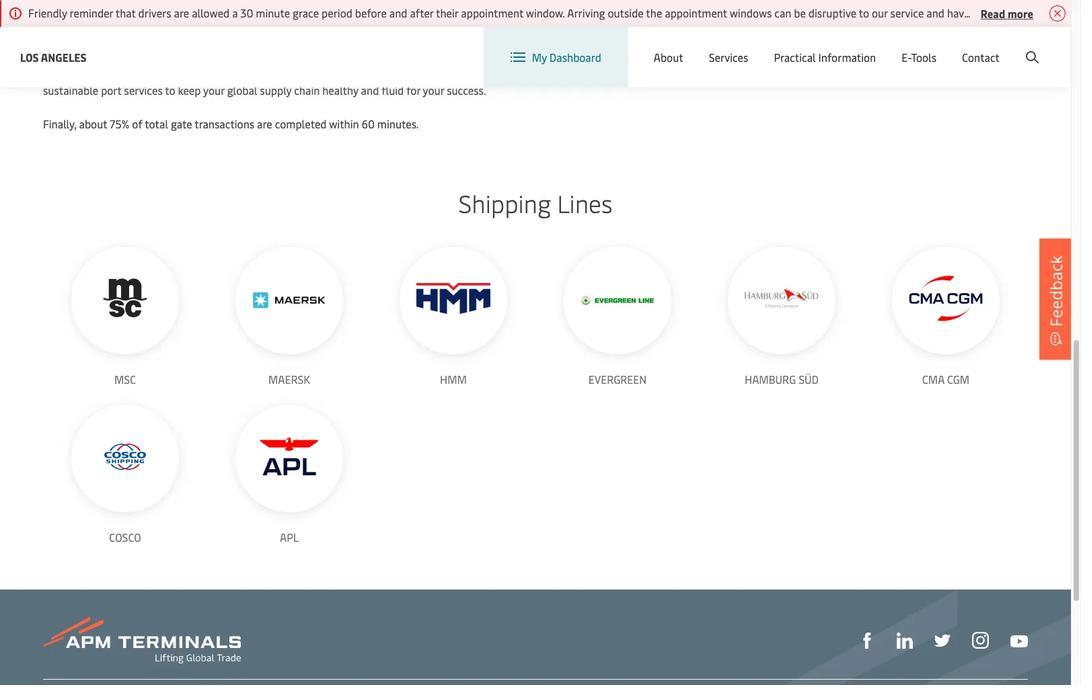 Task type: describe. For each thing, give the bounding box(es) containing it.
shipping lines
[[459, 186, 613, 219]]

import
[[148, 15, 180, 30]]

my dashboard
[[532, 50, 602, 65]]

and up chain
[[293, 66, 311, 81]]

to inside high vessel productivity, fast on-dock rail transition and consistent gate service levels - all three factors are an integrated part of our sustainable port services to keep your global supply chain healthy and fluid for your success.
[[165, 83, 175, 98]]

twitter image
[[935, 633, 951, 650]]

a right the with
[[127, 0, 133, 13]]

apl image
[[252, 434, 326, 480]]

part
[[628, 66, 648, 81]]

drivers
[[138, 5, 171, 20]]

transition
[[244, 66, 290, 81]]

global menu
[[812, 39, 873, 54]]

in
[[333, 15, 342, 30]]

fluid
[[382, 83, 404, 98]]

msc link
[[71, 247, 179, 388]]

for inside for truckers with a 'dual transaction', meaning to bring a container (either returning an empty or dropping an export load) and picking up a container (either an import or or an empty for export load) in one trip, it would take 80 minutes or less to complete both transactions consistently throughout the year.
[[256, 15, 270, 30]]

be
[[794, 5, 806, 20]]

minutes.
[[377, 116, 419, 131]]

1 horizontal spatial (either
[[363, 0, 394, 13]]

apmt footer logo image
[[43, 617, 241, 664]]

cosco
[[109, 530, 141, 545]]

for truckers with a 'dual transaction', meaning to bring a container (either returning an empty or dropping an export load) and picking up a container (either an import or or an empty for export load) in one trip, it would take 80 minutes or less to complete both transactions consistently throughout the year.
[[43, 0, 696, 47]]

service inside high vessel productivity, fast on-dock rail transition and consistent gate service levels - all three factors are an integrated part of our sustainable port services to keep your global supply chain healthy and fluid for your success.
[[390, 66, 424, 81]]

about
[[654, 50, 684, 65]]

about button
[[654, 27, 684, 87]]

'dual
[[135, 0, 158, 13]]

more
[[1008, 6, 1034, 21]]

apl
[[280, 530, 299, 545]]

close alert image
[[1050, 5, 1066, 22]]

-
[[457, 66, 461, 81]]

facebook image
[[859, 633, 876, 650]]

the inside for truckers with a 'dual transaction', meaning to bring a container (either returning an empty or dropping an export load) and picking up a container (either an import or or an empty for export load) in one trip, it would take 80 minutes or less to complete both transactions consistently throughout the year.
[[161, 32, 177, 47]]

friendly reminder that drivers are allowed a 30 minute grace period before and after their appointment window. arriving outside the appointment windows can be disruptive to our service and have negative impacts on dr
[[28, 5, 1082, 20]]

30
[[241, 5, 253, 20]]

and left after on the top of the page
[[390, 5, 408, 20]]

msc image
[[92, 275, 159, 323]]

global
[[812, 39, 843, 54]]

disruptive
[[809, 5, 857, 20]]

year.
[[180, 32, 202, 47]]

hmm link
[[400, 247, 507, 388]]

negative
[[973, 5, 1014, 20]]

1 horizontal spatial empty
[[459, 0, 490, 13]]

for inside high vessel productivity, fast on-dock rail transition and consistent gate service levels - all three factors are an integrated part of our sustainable port services to keep your global supply chain healthy and fluid for your success.
[[407, 83, 421, 98]]

cma cgm
[[923, 372, 970, 387]]

feedback
[[1045, 255, 1067, 327]]

75%
[[110, 116, 130, 131]]

global menu button
[[782, 27, 887, 67]]

switch
[[693, 39, 725, 54]]

finally, about 75% of total gate transactions are completed within 60 minutes.
[[43, 116, 419, 131]]

0 horizontal spatial empty
[[222, 15, 253, 30]]

1 your from the left
[[203, 83, 225, 98]]

you tube link
[[1011, 632, 1028, 649]]

e-tools button
[[902, 27, 937, 87]]

services
[[124, 83, 163, 98]]

services button
[[709, 27, 749, 87]]

1 appointment from the left
[[461, 5, 524, 20]]

shipping
[[459, 186, 551, 219]]

my dashboard button
[[511, 27, 602, 87]]

hamburg sud image
[[745, 289, 819, 309]]

gate inside high vessel productivity, fast on-dock rail transition and consistent gate service levels - all three factors are an integrated part of our sustainable port services to keep your global supply chain healthy and fluid for your success.
[[366, 66, 388, 81]]

arriving
[[568, 5, 605, 20]]

or up the minutes
[[492, 0, 502, 13]]

evergreen
[[589, 372, 647, 387]]

windows
[[730, 5, 772, 20]]

2 appointment from the left
[[665, 5, 728, 20]]

high
[[43, 66, 65, 81]]

switch location button
[[671, 39, 769, 54]]

services
[[709, 50, 749, 65]]

2 vertical spatial are
[[257, 116, 272, 131]]

instagram link
[[973, 632, 989, 650]]

lines
[[557, 186, 613, 219]]

cgm
[[947, 372, 970, 387]]

and left "have"
[[927, 5, 945, 20]]

port
[[101, 83, 122, 98]]

1 horizontal spatial service
[[891, 5, 924, 20]]

transaction',
[[160, 0, 219, 13]]

our inside high vessel productivity, fast on-dock rail transition and consistent gate service levels - all three factors are an integrated part of our sustainable port services to keep your global supply chain healthy and fluid for your success.
[[664, 66, 680, 81]]

transactions inside for truckers with a 'dual transaction', meaning to bring a container (either returning an empty or dropping an export load) and picking up a container (either an import or or an empty for export load) in one trip, it would take 80 minutes or less to complete both transactions consistently throughout the year.
[[629, 15, 689, 30]]

maersk link
[[236, 247, 343, 388]]

an down transaction',
[[208, 15, 220, 30]]

instagram image
[[973, 633, 989, 650]]

to left bring
[[266, 0, 276, 13]]

60
[[362, 116, 375, 131]]

switch location
[[693, 39, 769, 54]]

1 vertical spatial transactions
[[195, 116, 255, 131]]

sustainable
[[43, 83, 98, 98]]

grace
[[293, 5, 319, 20]]

süd
[[799, 372, 819, 387]]

login / create account
[[937, 39, 1046, 54]]

tools
[[912, 50, 937, 65]]

0 horizontal spatial gate
[[171, 116, 192, 131]]

high vessel productivity, fast on-dock rail transition and consistent gate service levels - all three factors are an integrated part of our sustainable port services to keep your global supply chain healthy and fluid for your success.
[[43, 66, 680, 98]]

an down 'dual
[[133, 15, 145, 30]]

three
[[478, 66, 504, 81]]

rail
[[226, 66, 241, 81]]

with
[[104, 0, 125, 13]]

chain
[[294, 83, 320, 98]]

1 horizontal spatial our
[[872, 5, 888, 20]]

a left 30
[[232, 5, 238, 20]]

0 horizontal spatial of
[[132, 116, 143, 131]]

it
[[387, 15, 394, 30]]

information
[[819, 50, 876, 65]]

cosco link
[[71, 405, 179, 547]]

contact
[[962, 50, 1000, 65]]

both
[[604, 15, 627, 30]]



Task type: vqa. For each thing, say whether or not it's contained in the screenshot.
Container Status button
no



Task type: locate. For each thing, give the bounding box(es) containing it.
0 horizontal spatial appointment
[[461, 5, 524, 20]]

keep
[[178, 83, 201, 98]]

1 horizontal spatial transactions
[[629, 15, 689, 30]]

their
[[436, 5, 459, 20]]

practical information button
[[774, 27, 876, 87]]

trip,
[[365, 15, 384, 30]]

our up menu
[[872, 5, 888, 20]]

your
[[203, 83, 225, 98], [423, 83, 444, 98]]

1 horizontal spatial the
[[646, 5, 662, 20]]

one
[[345, 15, 362, 30]]

before
[[355, 5, 387, 20]]

logo 5 image
[[104, 444, 146, 470]]

0 horizontal spatial are
[[174, 5, 189, 20]]

apl link
[[236, 405, 343, 547]]

an up complete
[[551, 0, 563, 13]]

factors
[[506, 66, 541, 81]]

or
[[492, 0, 502, 13], [183, 15, 193, 30], [195, 15, 205, 30], [510, 15, 519, 30]]

to right disruptive
[[859, 5, 870, 20]]

linkedin image
[[897, 633, 913, 650]]

1 vertical spatial load)
[[306, 15, 331, 30]]

1 vertical spatial for
[[407, 83, 421, 98]]

allowed
[[192, 5, 230, 20]]

0 horizontal spatial load)
[[306, 15, 331, 30]]

1 horizontal spatial appointment
[[665, 5, 728, 20]]

evergreen link
[[564, 247, 672, 388]]

an up 80 at the left
[[445, 0, 456, 13]]

1 vertical spatial container
[[51, 15, 97, 30]]

hmm
[[440, 372, 467, 387]]

an inside high vessel productivity, fast on-dock rail transition and consistent gate service levels - all three factors are an integrated part of our sustainable port services to keep your global supply chain healthy and fluid for your success.
[[561, 66, 573, 81]]

1 horizontal spatial gate
[[366, 66, 388, 81]]

and
[[626, 0, 644, 13], [390, 5, 408, 20], [927, 5, 945, 20], [293, 66, 311, 81], [361, 83, 379, 98]]

1 horizontal spatial for
[[407, 83, 421, 98]]

on
[[1057, 5, 1070, 20]]

location
[[727, 39, 769, 54]]

for right 30
[[256, 15, 270, 30]]

and inside for truckers with a 'dual transaction', meaning to bring a container (either returning an empty or dropping an export load) and picking up a container (either an import or or an empty for export load) in one trip, it would take 80 minutes or less to complete both transactions consistently throughout the year.
[[626, 0, 644, 13]]

load) left in at the top left of page
[[306, 15, 331, 30]]

0 vertical spatial load)
[[599, 0, 624, 13]]

less
[[522, 15, 541, 30]]

1 vertical spatial are
[[543, 66, 559, 81]]

0 vertical spatial (either
[[363, 0, 394, 13]]

appointment
[[461, 5, 524, 20], [665, 5, 728, 20]]

export down bring
[[272, 15, 304, 30]]

read
[[981, 6, 1006, 21]]

0 horizontal spatial container
[[51, 15, 97, 30]]

cma
[[923, 372, 945, 387]]

1 vertical spatial of
[[132, 116, 143, 131]]

your down dock
[[203, 83, 225, 98]]

transactions down "global"
[[195, 116, 255, 131]]

0 horizontal spatial your
[[203, 83, 225, 98]]

angeles
[[41, 49, 87, 64]]

0 horizontal spatial export
[[272, 15, 304, 30]]

service up e-
[[891, 5, 924, 20]]

dr
[[1072, 5, 1082, 20]]

window.
[[526, 5, 565, 20]]

read more
[[981, 6, 1034, 21]]

export up complete
[[565, 0, 597, 13]]

global
[[227, 83, 257, 98]]

evergreen image
[[581, 296, 655, 305]]

hamburg süd link
[[728, 247, 836, 388]]

transactions down picking
[[629, 15, 689, 30]]

1 vertical spatial export
[[272, 15, 304, 30]]

appointment up switch
[[665, 5, 728, 20]]

(either up trip,
[[363, 0, 394, 13]]

transactions
[[629, 15, 689, 30], [195, 116, 255, 131]]

empty down meaning
[[222, 15, 253, 30]]

finally,
[[43, 116, 76, 131]]

consistently
[[43, 32, 101, 47]]

1 horizontal spatial load)
[[599, 0, 624, 13]]

youtube image
[[1011, 636, 1028, 648]]

gate right total
[[171, 116, 192, 131]]

1 vertical spatial the
[[161, 32, 177, 47]]

0 vertical spatial service
[[891, 5, 924, 20]]

are inside high vessel productivity, fast on-dock rail transition and consistent gate service levels - all three factors are an integrated part of our sustainable port services to keep your global supply chain healthy and fluid for your success.
[[543, 66, 559, 81]]

to down the fast
[[165, 83, 175, 98]]

of right "75%"
[[132, 116, 143, 131]]

dropping
[[505, 0, 548, 13]]

to
[[266, 0, 276, 13], [859, 5, 870, 20], [543, 15, 553, 30], [165, 83, 175, 98]]

container up consistently
[[51, 15, 97, 30]]

and up both
[[626, 0, 644, 13]]

0 vertical spatial transactions
[[629, 15, 689, 30]]

a right bring
[[307, 0, 312, 13]]

gate up fluid
[[366, 66, 388, 81]]

login / create account link
[[912, 27, 1046, 67]]

los
[[20, 49, 39, 64]]

and left fluid
[[361, 83, 379, 98]]

load)
[[599, 0, 624, 13], [306, 15, 331, 30]]

e-tools
[[902, 50, 937, 65]]

have
[[948, 5, 970, 20]]

login
[[937, 39, 963, 54]]

a down for in the left of the page
[[43, 15, 49, 30]]

my
[[532, 50, 547, 65]]

can
[[775, 5, 792, 20]]

cma cgm image
[[909, 276, 983, 321]]

of inside high vessel productivity, fast on-dock rail transition and consistent gate service levels - all three factors are an integrated part of our sustainable port services to keep your global supply chain healthy and fluid for your success.
[[651, 66, 661, 81]]

the down "import"
[[161, 32, 177, 47]]

dock
[[201, 66, 224, 81]]

0 vertical spatial of
[[651, 66, 661, 81]]

consistent
[[314, 66, 364, 81]]

period
[[322, 5, 353, 20]]

take
[[428, 15, 449, 30]]

menu
[[846, 39, 873, 54]]

(either down the with
[[99, 15, 131, 30]]

practical
[[774, 50, 816, 65]]

80
[[452, 15, 465, 30]]

are right the drivers
[[174, 5, 189, 20]]

all
[[464, 66, 475, 81]]

1 vertical spatial (either
[[99, 15, 131, 30]]

load) up both
[[599, 0, 624, 13]]

0 vertical spatial empty
[[459, 0, 490, 13]]

of right part
[[651, 66, 661, 81]]

our down 'about'
[[664, 66, 680, 81]]

integrated
[[576, 66, 625, 81]]

dashboard
[[550, 50, 602, 65]]

1 vertical spatial gate
[[171, 116, 192, 131]]

1 vertical spatial service
[[390, 66, 424, 81]]

0 vertical spatial the
[[646, 5, 662, 20]]

practical information
[[774, 50, 876, 65]]

hamburg süd
[[745, 372, 819, 387]]

that
[[116, 5, 136, 20]]

0 vertical spatial export
[[565, 0, 597, 13]]

1 horizontal spatial your
[[423, 83, 444, 98]]

maersk image
[[252, 264, 326, 338]]

your down levels
[[423, 83, 444, 98]]

minutes
[[468, 15, 507, 30]]

supply
[[260, 83, 292, 98]]

0 horizontal spatial (either
[[99, 15, 131, 30]]

container up in at the top left of page
[[315, 0, 360, 13]]

an down my dashboard
[[561, 66, 573, 81]]

or up year.
[[195, 15, 205, 30]]

completed
[[275, 116, 327, 131]]

service
[[891, 5, 924, 20], [390, 66, 424, 81]]

or down transaction',
[[183, 15, 193, 30]]

1 horizontal spatial are
[[257, 116, 272, 131]]

or left less
[[510, 15, 519, 30]]

0 horizontal spatial transactions
[[195, 116, 255, 131]]

1 horizontal spatial container
[[315, 0, 360, 13]]

2 your from the left
[[423, 83, 444, 98]]

shape link
[[859, 632, 876, 650]]

1 horizontal spatial export
[[565, 0, 597, 13]]

to right less
[[543, 15, 553, 30]]

complete
[[556, 15, 602, 30]]

empty
[[459, 0, 490, 13], [222, 15, 253, 30]]

0 vertical spatial our
[[872, 5, 888, 20]]

1 vertical spatial empty
[[222, 15, 253, 30]]

los angeles
[[20, 49, 87, 64]]

bring
[[279, 0, 304, 13]]

e-
[[902, 50, 912, 65]]

reminder
[[70, 5, 113, 20]]

0 vertical spatial for
[[256, 15, 270, 30]]

success.
[[447, 83, 486, 98]]

service up fluid
[[390, 66, 424, 81]]

1 horizontal spatial of
[[651, 66, 661, 81]]

2 horizontal spatial are
[[543, 66, 559, 81]]

total
[[145, 116, 168, 131]]

are down my
[[543, 66, 559, 81]]

fast
[[162, 66, 181, 81]]

healthy
[[322, 83, 359, 98]]

0 horizontal spatial the
[[161, 32, 177, 47]]

msc
[[114, 372, 136, 387]]

0 vertical spatial gate
[[366, 66, 388, 81]]

friendly
[[28, 5, 67, 20]]

0 horizontal spatial for
[[256, 15, 270, 30]]

0 horizontal spatial service
[[390, 66, 424, 81]]

empty up the minutes
[[459, 0, 490, 13]]

are down supply
[[257, 116, 272, 131]]

the
[[646, 5, 662, 20], [161, 32, 177, 47]]

0 horizontal spatial our
[[664, 66, 680, 81]]

fill 44 link
[[935, 632, 951, 650]]

meaning
[[222, 0, 264, 13]]

for right fluid
[[407, 83, 421, 98]]

after
[[410, 5, 434, 20]]

(either
[[363, 0, 394, 13], [99, 15, 131, 30]]

appointment right their
[[461, 5, 524, 20]]

0 vertical spatial container
[[315, 0, 360, 13]]

0 vertical spatial are
[[174, 5, 189, 20]]

vessel
[[68, 66, 97, 81]]

our
[[872, 5, 888, 20], [664, 66, 680, 81]]

hmm image
[[417, 283, 491, 315]]

on-
[[184, 66, 201, 81]]

levels
[[426, 66, 454, 81]]

1 vertical spatial our
[[664, 66, 680, 81]]

the right outside
[[646, 5, 662, 20]]

a
[[127, 0, 133, 13], [307, 0, 312, 13], [232, 5, 238, 20], [43, 15, 49, 30]]



